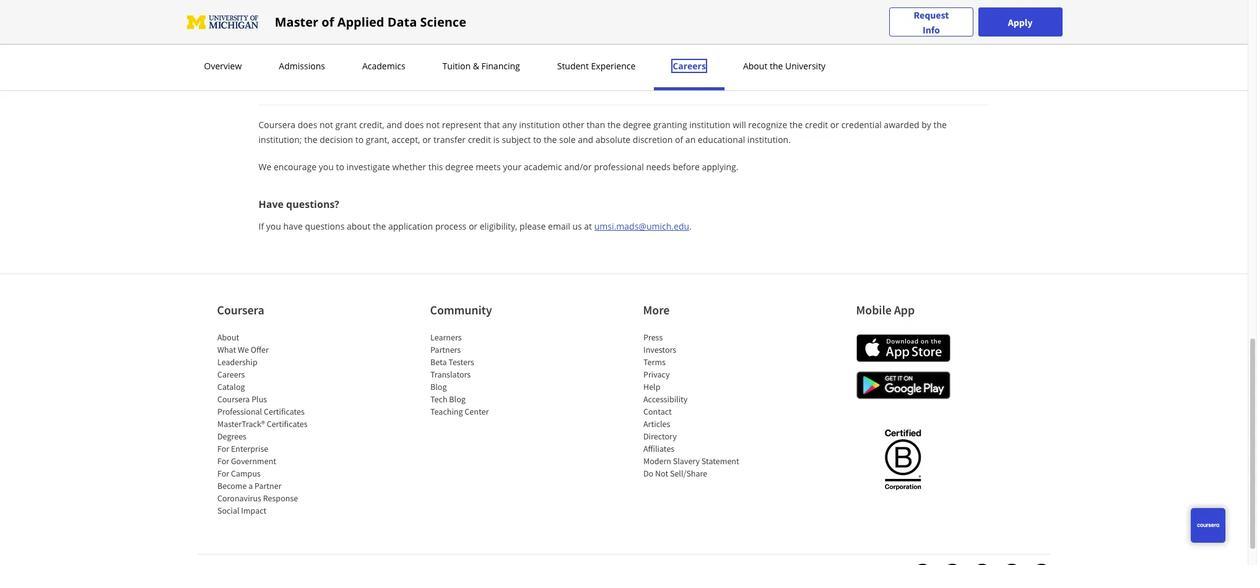 Task type: locate. For each thing, give the bounding box(es) containing it.
plus
[[251, 394, 267, 405]]

0 vertical spatial you
[[319, 161, 334, 173]]

apply button
[[978, 7, 1063, 37]]

the
[[770, 60, 783, 72], [608, 119, 621, 131], [790, 119, 803, 131], [934, 119, 947, 131], [304, 134, 318, 146], [544, 134, 557, 146], [373, 220, 386, 232]]

the left decision
[[304, 134, 318, 146]]

list containing about
[[217, 331, 322, 517]]

0 vertical spatial blog
[[430, 382, 447, 393]]

application
[[388, 220, 433, 232]]

1 horizontal spatial of
[[675, 134, 683, 146]]

about up what
[[217, 332, 239, 343]]

1 horizontal spatial or
[[469, 220, 478, 232]]

1 vertical spatial careers link
[[217, 369, 245, 380]]

eligibility,
[[480, 220, 517, 232]]

about the university link
[[739, 60, 829, 72]]

1 vertical spatial degree
[[445, 161, 474, 173]]

or right 'accept,' at the left of page
[[423, 134, 431, 146]]

0 vertical spatial or
[[830, 119, 839, 131]]

about inside about what we offer leadership careers catalog coursera plus professional certificates mastertrack® certificates degrees for enterprise for government for campus become a partner coronavirus response social impact
[[217, 332, 239, 343]]

does up 'accept,' at the left of page
[[404, 119, 424, 131]]

you right if
[[266, 220, 281, 232]]

0 vertical spatial coursera
[[259, 119, 296, 131]]

coursera up about link
[[217, 302, 264, 318]]

coursera inside coursera does not grant credit, and does not represent that any institution other than the degree granting institution will recognize the credit or credential awarded by the institution; the decision to grant, accept, or transfer credit is subject to the sole and absolute discretion of an educational institution.
[[259, 119, 296, 131]]

certificates down professional certificates "link"
[[266, 419, 307, 430]]

meets
[[476, 161, 501, 173]]

0 horizontal spatial a
[[248, 481, 253, 492]]

before
[[673, 161, 700, 173]]

degree right this
[[445, 161, 474, 173]]

a down campus
[[248, 481, 253, 492]]

statement
[[701, 456, 739, 467]]

not up transfer on the left top of the page
[[426, 119, 440, 131]]

0 vertical spatial about
[[743, 60, 768, 72]]

enterprise
[[231, 443, 268, 455]]

0 vertical spatial degree
[[623, 119, 651, 131]]

logo of certified b corporation image
[[878, 422, 928, 497]]

1 vertical spatial for
[[217, 456, 229, 467]]

1 list from the left
[[217, 331, 322, 517]]

0 horizontal spatial careers
[[217, 369, 245, 380]]

coursera for coursera
[[217, 302, 264, 318]]

does up institution;
[[298, 119, 317, 131]]

careers up catalog
[[217, 369, 245, 380]]

0 vertical spatial and
[[387, 119, 402, 131]]

affiliates link
[[643, 443, 674, 455]]

and down than on the left top of page
[[578, 134, 593, 146]]

0 horizontal spatial credit
[[468, 134, 491, 146]]

needs
[[646, 161, 671, 173]]

0 horizontal spatial blog
[[430, 382, 447, 393]]

if you have questions about the application process or eligibility, please email us at umsi.mads@umich.edu .
[[259, 220, 692, 232]]

1 horizontal spatial to
[[355, 134, 364, 146]]

1 vertical spatial we
[[238, 344, 249, 356]]

press
[[643, 332, 663, 343]]

financing
[[482, 60, 520, 72]]

1 horizontal spatial careers
[[673, 60, 706, 72]]

tuition & financing link
[[439, 60, 524, 72]]

1 vertical spatial credit
[[468, 134, 491, 146]]

about for about what we offer leadership careers catalog coursera plus professional certificates mastertrack® certificates degrees for enterprise for government for campus become a partner coronavirus response social impact
[[217, 332, 239, 343]]

0 horizontal spatial institution
[[519, 119, 560, 131]]

2 horizontal spatial or
[[830, 119, 839, 131]]

response
[[263, 493, 298, 504]]

institution up subject
[[519, 119, 560, 131]]

1 horizontal spatial institution
[[689, 119, 731, 131]]

1 horizontal spatial about
[[743, 60, 768, 72]]

0 horizontal spatial degree
[[445, 161, 474, 173]]

data
[[388, 13, 417, 30]]

represent
[[442, 119, 482, 131]]

coursera instagram image
[[1033, 564, 1050, 565]]

careers link up granting
[[669, 60, 710, 72]]

0 horizontal spatial you
[[266, 220, 281, 232]]

to
[[355, 134, 364, 146], [533, 134, 542, 146], [336, 161, 344, 173]]

about the university
[[743, 60, 826, 72]]

for up become
[[217, 468, 229, 479]]

we left encourage
[[259, 161, 271, 173]]

request
[[914, 8, 949, 21]]

of left the an
[[675, 134, 683, 146]]

overview link
[[200, 60, 245, 72]]

university
[[785, 60, 826, 72]]

0 vertical spatial of
[[322, 13, 334, 30]]

email
[[548, 220, 570, 232]]

1 vertical spatial certificates
[[266, 419, 307, 430]]

1 does from the left
[[298, 119, 317, 131]]

professional
[[594, 161, 644, 173]]

what we offer link
[[217, 344, 268, 356]]

the left university
[[770, 60, 783, 72]]

government
[[231, 456, 276, 467]]

to right subject
[[533, 134, 542, 146]]

the right the recognize in the right top of the page
[[790, 119, 803, 131]]

learners link
[[430, 332, 461, 343]]

not
[[320, 119, 333, 131], [426, 119, 440, 131]]

we up leadership link
[[238, 344, 249, 356]]

investigate
[[347, 161, 390, 173]]

privacy
[[643, 369, 670, 380]]

coursera linkedin image
[[944, 564, 961, 565]]

you
[[319, 161, 334, 173], [266, 220, 281, 232]]

blog up tech
[[430, 382, 447, 393]]

1 vertical spatial careers
[[217, 369, 245, 380]]

app
[[894, 302, 915, 318]]

0 horizontal spatial list
[[217, 331, 322, 517]]

or left credential
[[830, 119, 839, 131]]

institution
[[519, 119, 560, 131], [689, 119, 731, 131]]

3 for from the top
[[217, 468, 229, 479]]

admissions
[[279, 60, 325, 72]]

1 vertical spatial a
[[248, 481, 253, 492]]

2 institution from the left
[[689, 119, 731, 131]]

webinar
[[454, 12, 487, 24]]

about
[[743, 60, 768, 72], [217, 332, 239, 343]]

1 vertical spatial of
[[675, 134, 683, 146]]

and/or
[[564, 161, 592, 173]]

leadership
[[217, 357, 257, 368]]

to left 'grant,'
[[355, 134, 364, 146]]

a right watch
[[339, 12, 344, 24]]

help
[[643, 382, 660, 393]]

certificates up 'mastertrack® certificates' "link" at left bottom
[[264, 406, 304, 417]]

1 horizontal spatial not
[[426, 119, 440, 131]]

0 horizontal spatial not
[[320, 119, 333, 131]]

0 vertical spatial careers
[[673, 60, 706, 72]]

degree up discretion at the right of the page
[[623, 119, 651, 131]]

or right process
[[469, 220, 478, 232]]

any
[[502, 119, 517, 131]]

careers up granting
[[673, 60, 706, 72]]

list
[[217, 331, 322, 517], [430, 331, 535, 418], [643, 331, 749, 480]]

list containing learners
[[430, 331, 535, 418]]

1 vertical spatial or
[[423, 134, 431, 146]]

the up 'absolute'
[[608, 119, 621, 131]]

of left the career
[[322, 13, 334, 30]]

credit left credential
[[805, 119, 828, 131]]

not up decision
[[320, 119, 333, 131]]

coursera up institution;
[[259, 119, 296, 131]]

1 vertical spatial blog
[[449, 394, 465, 405]]

0 horizontal spatial or
[[423, 134, 431, 146]]

0 horizontal spatial does
[[298, 119, 317, 131]]

1 vertical spatial coursera
[[217, 302, 264, 318]]

1 vertical spatial you
[[266, 220, 281, 232]]

student experience
[[557, 60, 636, 72]]

1 horizontal spatial careers link
[[669, 60, 710, 72]]

0 vertical spatial for
[[217, 443, 229, 455]]

blog up the teaching center link
[[449, 394, 465, 405]]

umsi.mads@umich.edu
[[594, 220, 689, 232]]

institution up educational
[[689, 119, 731, 131]]

list containing press
[[643, 331, 749, 480]]

download on the app store image
[[856, 334, 950, 362]]

credit left is on the left top of the page
[[468, 134, 491, 146]]

does
[[298, 119, 317, 131], [404, 119, 424, 131]]

more
[[643, 302, 670, 318]]

coursera does not grant credit, and does not represent that any institution other than the degree granting institution will recognize the credit or credential awarded by the institution; the decision to grant, accept, or transfer credit is subject to the sole and absolute discretion of an educational institution.
[[259, 119, 947, 146]]

1 horizontal spatial list
[[430, 331, 535, 418]]

tuition & financing
[[443, 60, 520, 72]]

decision
[[320, 134, 353, 146]]

0 vertical spatial we
[[259, 161, 271, 173]]

catalog link
[[217, 382, 245, 393]]

careers link up catalog
[[217, 369, 245, 380]]

2 horizontal spatial to
[[533, 134, 542, 146]]

1 horizontal spatial degree
[[623, 119, 651, 131]]

for up for campus link
[[217, 456, 229, 467]]

and up 'accept,' at the left of page
[[387, 119, 402, 131]]

0 horizontal spatial about
[[217, 332, 239, 343]]

3 list from the left
[[643, 331, 749, 480]]

1 horizontal spatial does
[[404, 119, 424, 131]]

this
[[428, 161, 443, 173]]

discretion
[[633, 134, 673, 146]]

degrees link
[[217, 431, 246, 442]]

0 horizontal spatial we
[[238, 344, 249, 356]]

coursera down "catalog" 'link'
[[217, 394, 250, 405]]

careers link
[[669, 60, 710, 72], [217, 369, 245, 380]]

1 horizontal spatial a
[[339, 12, 344, 24]]

2 horizontal spatial list
[[643, 331, 749, 480]]

academics link
[[359, 60, 409, 72]]

0 horizontal spatial careers link
[[217, 369, 245, 380]]

2 vertical spatial for
[[217, 468, 229, 479]]

teaching center link
[[430, 406, 489, 417]]

0 horizontal spatial and
[[387, 119, 402, 131]]

you down decision
[[319, 161, 334, 173]]

0 vertical spatial credit
[[805, 119, 828, 131]]

community
[[430, 302, 492, 318]]

of
[[322, 13, 334, 30], [675, 134, 683, 146]]

press link
[[643, 332, 663, 343]]

science
[[420, 13, 466, 30]]

0 vertical spatial certificates
[[264, 406, 304, 417]]

about left university
[[743, 60, 768, 72]]

2 vertical spatial coursera
[[217, 394, 250, 405]]

mobile app
[[856, 302, 915, 318]]

to down decision
[[336, 161, 344, 173]]

2 vertical spatial or
[[469, 220, 478, 232]]

academic
[[524, 161, 562, 173]]

2 list from the left
[[430, 331, 535, 418]]

1 vertical spatial about
[[217, 332, 239, 343]]

professional
[[217, 406, 262, 417]]

1 horizontal spatial you
[[319, 161, 334, 173]]

for down degrees "link"
[[217, 443, 229, 455]]

about for about the university
[[743, 60, 768, 72]]

social impact link
[[217, 505, 266, 517]]

have
[[259, 198, 284, 211]]

an
[[686, 134, 696, 146]]

a inside about what we offer leadership careers catalog coursera plus professional certificates mastertrack® certificates degrees for enterprise for government for campus become a partner coronavirus response social impact
[[248, 481, 253, 492]]

coursera
[[259, 119, 296, 131], [217, 302, 264, 318], [217, 394, 250, 405]]

other
[[562, 119, 584, 131]]

applying.
[[702, 161, 739, 173]]

0 vertical spatial a
[[339, 12, 344, 24]]

master
[[275, 13, 318, 30]]

applied
[[337, 13, 384, 30]]

1 horizontal spatial and
[[578, 134, 593, 146]]



Task type: describe. For each thing, give the bounding box(es) containing it.
coursera facebook image
[[914, 564, 931, 565]]

terms
[[643, 357, 665, 368]]

sole
[[559, 134, 576, 146]]

sell/share
[[670, 468, 707, 479]]

blog link
[[430, 382, 447, 393]]

coursera for coursera does not grant credit, and does not represent that any institution other than the degree granting institution will recognize the credit or credential awarded by the institution; the decision to grant, accept, or transfer credit is subject to the sole and absolute discretion of an educational institution.
[[259, 119, 296, 131]]

recognize
[[748, 119, 787, 131]]

by
[[922, 119, 931, 131]]

0 horizontal spatial of
[[322, 13, 334, 30]]

umsi.mads@umich.edu link
[[594, 220, 689, 232]]

request info button
[[889, 7, 973, 37]]

&
[[473, 60, 479, 72]]

impact
[[241, 505, 266, 517]]

2 not from the left
[[426, 119, 440, 131]]

that
[[484, 119, 500, 131]]

whether
[[392, 161, 426, 173]]

if
[[259, 220, 264, 232]]

questions?
[[286, 198, 339, 211]]

degree inside coursera does not grant credit, and does not represent that any institution other than the degree granting institution will recognize the credit or credential awarded by the institution; the decision to grant, accept, or transfer credit is subject to the sole and absolute discretion of an educational institution.
[[623, 119, 651, 131]]

your
[[503, 161, 522, 173]]

articles link
[[643, 419, 670, 430]]

help link
[[643, 382, 660, 393]]

0 vertical spatial careers link
[[669, 60, 710, 72]]

terms link
[[643, 357, 665, 368]]

directory link
[[643, 431, 677, 442]]

than
[[587, 119, 605, 131]]

encourage
[[274, 161, 317, 173]]

1 horizontal spatial blog
[[449, 394, 465, 405]]

the right about
[[373, 220, 386, 232]]

1 horizontal spatial credit
[[805, 119, 828, 131]]

1 horizontal spatial we
[[259, 161, 271, 173]]

slavery
[[673, 456, 700, 467]]

experience
[[591, 60, 636, 72]]

coronavirus response link
[[217, 493, 298, 504]]

tuition
[[443, 60, 471, 72]]

partner
[[254, 481, 281, 492]]

2 does from the left
[[404, 119, 424, 131]]

1 for from the top
[[217, 443, 229, 455]]

1 not from the left
[[320, 119, 333, 131]]

credential
[[842, 119, 882, 131]]

contact link
[[643, 406, 672, 417]]

about what we offer leadership careers catalog coursera plus professional certificates mastertrack® certificates degrees for enterprise for government for campus become a partner coronavirus response social impact
[[217, 332, 307, 517]]

master of applied data science
[[275, 13, 466, 30]]

catalog
[[217, 382, 245, 393]]

please
[[520, 220, 546, 232]]

overview
[[204, 60, 242, 72]]

modern slavery statement link
[[643, 456, 739, 467]]

investors link
[[643, 344, 676, 356]]

request info
[[914, 8, 949, 36]]

of inside coursera does not grant credit, and does not represent that any institution other than the degree granting institution will recognize the credit or credential awarded by the institution; the decision to grant, accept, or transfer credit is subject to the sole and absolute discretion of an educational institution.
[[675, 134, 683, 146]]

campus
[[231, 468, 260, 479]]

for government link
[[217, 456, 276, 467]]

transfer
[[434, 134, 466, 146]]

credit,
[[359, 119, 384, 131]]

beta
[[430, 357, 447, 368]]

coronavirus
[[217, 493, 261, 504]]

careers inside about what we offer leadership careers catalog coursera plus professional certificates mastertrack® certificates degrees for enterprise for government for campus become a partner coronavirus response social impact
[[217, 369, 245, 380]]

list for community
[[430, 331, 535, 418]]

degrees
[[217, 431, 246, 442]]

list for more
[[643, 331, 749, 480]]

development
[[374, 12, 427, 24]]

what
[[217, 344, 236, 356]]

admissions link
[[275, 60, 329, 72]]

translators
[[430, 369, 471, 380]]

0 horizontal spatial to
[[336, 161, 344, 173]]

student experience link
[[554, 60, 639, 72]]

we encourage you to investigate whether this degree meets your academic and/or professional needs before applying.
[[259, 161, 739, 173]]

articles
[[643, 419, 670, 430]]

office
[[430, 12, 452, 24]]

have
[[283, 220, 303, 232]]

coursera twitter image
[[973, 564, 991, 565]]

for enterprise link
[[217, 443, 268, 455]]

offer
[[250, 344, 268, 356]]

the left "sole"
[[544, 134, 557, 146]]

institution;
[[259, 134, 302, 146]]

is
[[493, 134, 500, 146]]

coursera inside about what we offer leadership careers catalog coursera plus professional certificates mastertrack® certificates degrees for enterprise for government for campus become a partner coronavirus response social impact
[[217, 394, 250, 405]]

tech
[[430, 394, 447, 405]]

we inside about what we offer leadership careers catalog coursera plus professional certificates mastertrack® certificates degrees for enterprise for government for campus become a partner coronavirus response social impact
[[238, 344, 249, 356]]

subject
[[502, 134, 531, 146]]

leadership link
[[217, 357, 257, 368]]

modern
[[643, 456, 671, 467]]

get it on google play image
[[856, 372, 950, 399]]

coursera youtube image
[[1003, 564, 1020, 565]]

us
[[573, 220, 582, 232]]

absolute
[[596, 134, 631, 146]]

become
[[217, 481, 246, 492]]

investors
[[643, 344, 676, 356]]

accessibility
[[643, 394, 687, 405]]

2 for from the top
[[217, 456, 229, 467]]

process
[[435, 220, 467, 232]]

watch a career development office webinar
[[311, 12, 487, 24]]

for campus link
[[217, 468, 260, 479]]

1 vertical spatial and
[[578, 134, 593, 146]]

university of michigan image
[[186, 12, 260, 32]]

become a partner link
[[217, 481, 281, 492]]

apply
[[1008, 16, 1033, 28]]

tech blog link
[[430, 394, 465, 405]]

the right by
[[934, 119, 947, 131]]

translators link
[[430, 369, 471, 380]]

partners link
[[430, 344, 461, 356]]

educational
[[698, 134, 745, 146]]

list for coursera
[[217, 331, 322, 517]]

accept,
[[392, 134, 420, 146]]

1 institution from the left
[[519, 119, 560, 131]]

accessibility link
[[643, 394, 687, 405]]



Task type: vqa. For each thing, say whether or not it's contained in the screenshot.
take inside Spend less money on your learning if you plan to take multiple courses this year
no



